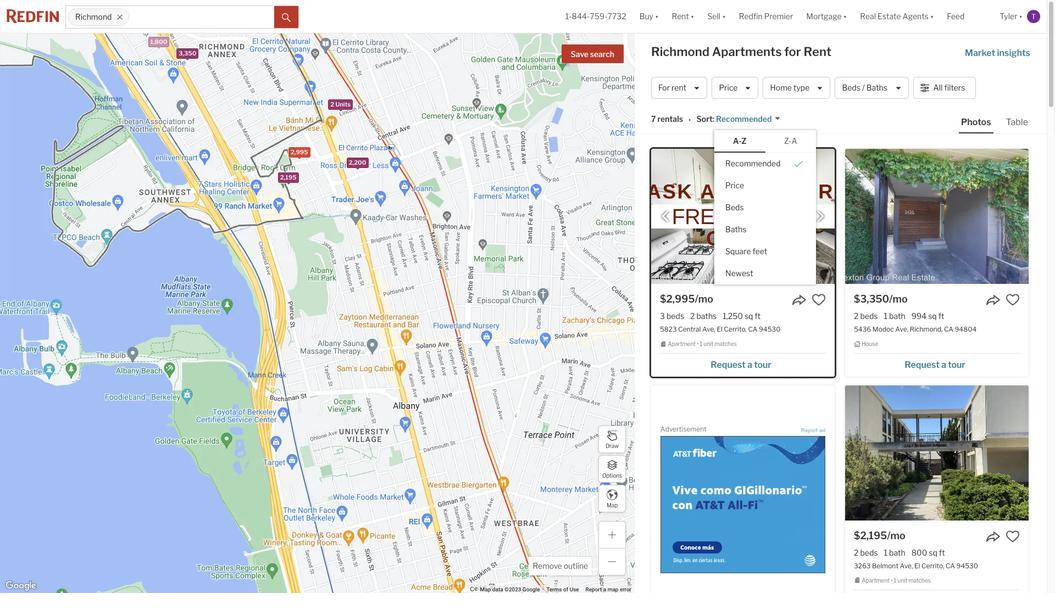 Task type: locate. For each thing, give the bounding box(es) containing it.
:
[[713, 115, 715, 124]]

0 horizontal spatial el
[[717, 326, 723, 334]]

0 horizontal spatial apartment • 1 unit matches
[[668, 341, 737, 348]]

remove outline button
[[529, 558, 592, 576]]

dialog
[[715, 130, 817, 285]]

cerrito,
[[724, 326, 747, 334], [922, 563, 945, 571]]

request for $2,995 /mo
[[711, 360, 746, 370]]

apartment • 1 unit matches for $2,995
[[668, 341, 737, 348]]

apartment down central
[[668, 341, 696, 348]]

a
[[748, 360, 753, 370], [942, 360, 947, 370], [604, 587, 607, 593]]

2 ▾ from the left
[[691, 12, 695, 21]]

0 vertical spatial el
[[717, 326, 723, 334]]

price for beds
[[726, 181, 745, 190]]

premier
[[765, 12, 794, 21]]

1 vertical spatial matches
[[909, 578, 931, 585]]

▾ right agents
[[931, 12, 934, 21]]

baths right /
[[867, 83, 888, 93]]

bath up modoc
[[890, 312, 906, 321]]

a down 5823 central ave, el cerrito, ca 94530
[[748, 360, 753, 370]]

2
[[330, 100, 334, 108], [691, 312, 695, 321], [855, 312, 859, 321], [855, 549, 859, 558]]

home type button
[[764, 77, 831, 99]]

▾ for buy ▾
[[655, 12, 659, 21]]

house
[[862, 341, 879, 348]]

▾ inside mortgage ▾ dropdown button
[[844, 12, 847, 21]]

cerrito, down 800 sq ft
[[922, 563, 945, 571]]

0 horizontal spatial rent
[[672, 12, 690, 21]]

sort :
[[697, 115, 715, 124]]

0 vertical spatial 1 bath
[[885, 312, 906, 321]]

rent right for
[[804, 45, 832, 59]]

994
[[912, 312, 927, 321]]

1 2 beds from the top
[[855, 312, 878, 321]]

bath up belmont
[[890, 549, 906, 558]]

0 vertical spatial recommended
[[717, 115, 772, 124]]

rent ▾
[[672, 12, 695, 21]]

▾ for mortgage ▾
[[844, 12, 847, 21]]

▾ inside sell ▾ dropdown button
[[723, 12, 726, 21]]

2 bath from the top
[[890, 549, 906, 558]]

0 horizontal spatial tour
[[755, 360, 772, 370]]

report inside button
[[802, 428, 818, 434]]

ft right 1,250
[[755, 312, 761, 321]]

request a tour button for $2,995 /mo
[[660, 356, 826, 373]]

0 horizontal spatial beds
[[726, 203, 744, 212]]

1 horizontal spatial richmond
[[652, 45, 710, 59]]

1 request a tour from the left
[[711, 360, 772, 370]]

price button
[[712, 77, 759, 99], [715, 175, 817, 197]]

tour down 1,250 sq ft
[[755, 360, 772, 370]]

1 request a tour button from the left
[[660, 356, 826, 373]]

2 1 bath from the top
[[885, 549, 906, 558]]

0 horizontal spatial baths
[[726, 225, 747, 234]]

request a tour for $2,995 /mo
[[711, 360, 772, 370]]

0 vertical spatial apartment • 1 unit matches
[[668, 341, 737, 348]]

belmont
[[873, 563, 899, 571]]

beds for beds
[[726, 203, 744, 212]]

unit down 5823 central ave, el cerrito, ca 94530
[[704, 341, 714, 348]]

ft up richmond,
[[939, 312, 945, 321]]

1 down central
[[700, 341, 703, 348]]

apartment • 1 unit matches down central
[[668, 341, 737, 348]]

map down options
[[607, 502, 618, 509]]

estate
[[878, 12, 902, 21]]

table
[[1007, 117, 1029, 128]]

0 horizontal spatial 94530
[[759, 326, 781, 334]]

0 vertical spatial recommended button
[[715, 114, 781, 125]]

sq right 994
[[929, 312, 937, 321]]

1 vertical spatial report
[[586, 587, 602, 593]]

map data ©2023 google
[[480, 587, 540, 593]]

0 horizontal spatial •
[[689, 115, 691, 125]]

/mo
[[695, 294, 714, 305], [890, 294, 908, 305], [888, 531, 906, 542]]

richmond down rent ▾ button
[[652, 45, 710, 59]]

richmond
[[75, 12, 112, 22], [652, 45, 710, 59]]

apartment • 1 unit matches down belmont
[[862, 578, 931, 585]]

richmond,
[[911, 326, 943, 334]]

0 vertical spatial cerrito,
[[724, 326, 747, 334]]

1 bath
[[885, 312, 906, 321], [885, 549, 906, 558]]

4 ▾ from the left
[[844, 12, 847, 21]]

price button up the baths 'button'
[[715, 175, 817, 197]]

1 vertical spatial recommended
[[726, 159, 781, 168]]

1 horizontal spatial baths
[[867, 83, 888, 93]]

ave, right modoc
[[896, 326, 909, 334]]

1 vertical spatial •
[[697, 341, 699, 348]]

1 horizontal spatial •
[[697, 341, 699, 348]]

0 horizontal spatial unit
[[704, 341, 714, 348]]

request a tour button
[[660, 356, 826, 373], [855, 356, 1021, 373]]

/mo up belmont
[[888, 531, 906, 542]]

▾ right tyler
[[1020, 12, 1023, 21]]

search
[[590, 49, 615, 59]]

1 vertical spatial 1 bath
[[885, 549, 906, 558]]

2 beds up 5436
[[855, 312, 878, 321]]

real estate agents ▾ link
[[861, 0, 934, 33]]

beds for beds / baths
[[843, 83, 861, 93]]

previous button image
[[660, 211, 671, 222]]

1 tour from the left
[[755, 360, 772, 370]]

map for map data ©2023 google
[[480, 587, 491, 593]]

1 down belmont
[[894, 578, 897, 585]]

price button down richmond apartments for rent
[[712, 77, 759, 99]]

home
[[771, 83, 792, 93]]

beds up the baths 'button'
[[726, 203, 744, 212]]

5 ▾ from the left
[[931, 12, 934, 21]]

1 vertical spatial 94530
[[957, 563, 979, 571]]

6 ▾ from the left
[[1020, 12, 1023, 21]]

beds
[[843, 83, 861, 93], [726, 203, 744, 212]]

5823
[[660, 326, 677, 334]]

0 vertical spatial •
[[689, 115, 691, 125]]

2 request a tour from the left
[[905, 360, 966, 370]]

1 horizontal spatial unit
[[898, 578, 908, 585]]

0 horizontal spatial request a tour
[[711, 360, 772, 370]]

matches down 5823 central ave, el cerrito, ca 94530
[[715, 341, 737, 348]]

remove richmond image
[[117, 14, 123, 20]]

2 request from the left
[[905, 360, 940, 370]]

baths button
[[715, 219, 817, 241]]

favorite button image
[[812, 293, 826, 307], [1006, 530, 1021, 544]]

1 horizontal spatial request
[[905, 360, 940, 370]]

1 horizontal spatial request a tour
[[905, 360, 966, 370]]

beds left /
[[843, 83, 861, 93]]

2 horizontal spatial a
[[942, 360, 947, 370]]

unit down 3263 belmont ave, el cerrito, ca 94530
[[898, 578, 908, 585]]

•
[[689, 115, 691, 125], [697, 341, 699, 348], [892, 578, 893, 585]]

el for $2,195 /mo
[[915, 563, 921, 571]]

1 horizontal spatial apartment • 1 unit matches
[[862, 578, 931, 585]]

94530 for $2,995 /mo
[[759, 326, 781, 334]]

report left the map on the right bottom
[[586, 587, 602, 593]]

2 inside map region
[[330, 100, 334, 108]]

1 bath from the top
[[890, 312, 906, 321]]

1 ▾ from the left
[[655, 12, 659, 21]]

2,995
[[291, 148, 308, 156]]

bath for $2,195
[[890, 549, 906, 558]]

newest button
[[715, 263, 817, 285]]

0 horizontal spatial map
[[480, 587, 491, 593]]

0 vertical spatial map
[[607, 502, 618, 509]]

1 bath up modoc
[[885, 312, 906, 321]]

report
[[802, 428, 818, 434], [586, 587, 602, 593]]

0 vertical spatial favorite button image
[[812, 293, 826, 307]]

0 horizontal spatial richmond
[[75, 12, 112, 22]]

a left the map on the right bottom
[[604, 587, 607, 593]]

0 vertical spatial price button
[[712, 77, 759, 99]]

advertisement
[[661, 426, 707, 434]]

/mo up 2 baths
[[695, 294, 714, 305]]

sq right 1,250
[[745, 312, 754, 321]]

1 vertical spatial apartment • 1 unit matches
[[862, 578, 931, 585]]

94530 for $2,195 /mo
[[957, 563, 979, 571]]

next button image
[[815, 211, 826, 222]]

• down central
[[697, 341, 699, 348]]

request a tour button down richmond,
[[855, 356, 1021, 373]]

0 vertical spatial baths
[[867, 83, 888, 93]]

0 vertical spatial beds
[[843, 83, 861, 93]]

/mo up modoc
[[890, 294, 908, 305]]

1 horizontal spatial matches
[[909, 578, 931, 585]]

apartments
[[712, 45, 782, 59]]

1 horizontal spatial request a tour button
[[855, 356, 1021, 373]]

apartment • 1 unit matches
[[668, 341, 737, 348], [862, 578, 931, 585]]

800 sq ft
[[912, 549, 946, 558]]

1 horizontal spatial map
[[607, 502, 618, 509]]

beds up the 3263
[[861, 549, 878, 558]]

a down richmond,
[[942, 360, 947, 370]]

1 request from the left
[[711, 360, 746, 370]]

1 up belmont
[[885, 549, 888, 558]]

5823 central ave, el cerrito, ca 94530
[[660, 326, 781, 334]]

ft for $3,350 /mo
[[939, 312, 945, 321]]

• down belmont
[[892, 578, 893, 585]]

0 horizontal spatial request a tour button
[[660, 356, 826, 373]]

feed button
[[941, 0, 994, 33]]

rent right buy ▾
[[672, 12, 690, 21]]

price down richmond apartments for rent
[[719, 83, 738, 93]]

tour down 94804
[[949, 360, 966, 370]]

2 left units
[[330, 100, 334, 108]]

0 vertical spatial matches
[[715, 341, 737, 348]]

report ad
[[802, 428, 826, 434]]

0 vertical spatial richmond
[[75, 12, 112, 22]]

1 horizontal spatial tour
[[949, 360, 966, 370]]

1 horizontal spatial rent
[[804, 45, 832, 59]]

dialog containing a-z
[[715, 130, 817, 285]]

2 2 beds from the top
[[855, 549, 878, 558]]

beds up 5436
[[861, 312, 878, 321]]

sq for $2,195 /mo
[[929, 549, 938, 558]]

1 horizontal spatial 94530
[[957, 563, 979, 571]]

favorite button checkbox
[[812, 293, 826, 307], [1006, 293, 1021, 307]]

map inside button
[[607, 502, 618, 509]]

recommended button down "z"
[[715, 153, 817, 175]]

ca for $2,195 /mo
[[946, 563, 956, 571]]

google image
[[3, 580, 39, 594]]

1 up modoc
[[885, 312, 888, 321]]

▾ for rent ▾
[[691, 12, 695, 21]]

▾ right mortgage
[[844, 12, 847, 21]]

square feet
[[726, 247, 768, 256]]

favorite button image for $2,195 /mo
[[1006, 530, 1021, 544]]

1 recommended button from the top
[[715, 114, 781, 125]]

square feet button
[[715, 241, 817, 263]]

▾ right "sell"
[[723, 12, 726, 21]]

report a map error link
[[586, 587, 632, 593]]

beds button
[[715, 197, 817, 219]]

0 horizontal spatial cerrito,
[[724, 326, 747, 334]]

1 vertical spatial map
[[480, 587, 491, 593]]

2 beds for $3,350
[[855, 312, 878, 321]]

▾ inside rent ▾ dropdown button
[[691, 12, 695, 21]]

▾ inside real estate agents ▾ link
[[931, 12, 934, 21]]

options button
[[599, 456, 626, 483]]

1 vertical spatial apartment
[[862, 578, 890, 585]]

0 vertical spatial apartment
[[668, 341, 696, 348]]

beds
[[667, 312, 685, 321], [861, 312, 878, 321], [861, 549, 878, 558]]

favorite button checkbox for $2,995 /mo
[[812, 293, 826, 307]]

▾ inside buy ▾ dropdown button
[[655, 12, 659, 21]]

1 horizontal spatial beds
[[843, 83, 861, 93]]

insights
[[998, 48, 1031, 58]]

None search field
[[129, 6, 274, 28]]

1 vertical spatial price
[[726, 181, 745, 190]]

request down richmond,
[[905, 360, 940, 370]]

2 beds up the 3263
[[855, 549, 878, 558]]

richmond left remove richmond image
[[75, 12, 112, 22]]

sort
[[697, 115, 713, 124]]

▾
[[655, 12, 659, 21], [691, 12, 695, 21], [723, 12, 726, 21], [844, 12, 847, 21], [931, 12, 934, 21], [1020, 12, 1023, 21]]

1 vertical spatial unit
[[898, 578, 908, 585]]

▾ left "sell"
[[691, 12, 695, 21]]

1 vertical spatial favorite button image
[[1006, 530, 1021, 544]]

0 vertical spatial unit
[[704, 341, 714, 348]]

0 horizontal spatial matches
[[715, 341, 737, 348]]

cerrito, down 1,250
[[724, 326, 747, 334]]

2 horizontal spatial •
[[892, 578, 893, 585]]

richmond for richmond
[[75, 12, 112, 22]]

▾ for tyler ▾
[[1020, 12, 1023, 21]]

request a tour down richmond,
[[905, 360, 966, 370]]

0 horizontal spatial report
[[586, 587, 602, 593]]

1 vertical spatial richmond
[[652, 45, 710, 59]]

map
[[608, 587, 619, 593]]

beds right 3 at the right bottom of the page
[[667, 312, 685, 321]]

0 horizontal spatial favorite button image
[[812, 293, 826, 307]]

1 bath up belmont
[[885, 549, 906, 558]]

report ad button
[[802, 428, 826, 436]]

apartment
[[668, 341, 696, 348], [862, 578, 890, 585]]

1 vertical spatial 2 beds
[[855, 549, 878, 558]]

1 horizontal spatial el
[[915, 563, 921, 571]]

0 horizontal spatial request
[[711, 360, 746, 370]]

1 vertical spatial recommended button
[[715, 153, 817, 175]]

recommended down "z"
[[726, 159, 781, 168]]

0 vertical spatial price
[[719, 83, 738, 93]]

2 favorite button checkbox from the left
[[1006, 293, 1021, 307]]

bath
[[890, 312, 906, 321], [890, 549, 906, 558]]

a for $3,350 /mo
[[942, 360, 947, 370]]

photos button
[[960, 117, 1004, 134]]

price up beds button
[[726, 181, 745, 190]]

sell ▾ button
[[701, 0, 733, 33]]

2 recommended button from the top
[[715, 153, 817, 175]]

1 favorite button checkbox from the left
[[812, 293, 826, 307]]

buy ▾
[[640, 12, 659, 21]]

report left ad
[[802, 428, 818, 434]]

3 ▾ from the left
[[723, 12, 726, 21]]

table button
[[1004, 117, 1031, 133]]

tour for $3,350 /mo
[[949, 360, 966, 370]]

sq
[[745, 312, 754, 321], [929, 312, 937, 321], [929, 549, 938, 558]]

request down 5823 central ave, el cerrito, ca 94530
[[711, 360, 746, 370]]

richmond for richmond apartments for rent
[[652, 45, 710, 59]]

1 vertical spatial beds
[[726, 203, 744, 212]]

1 1 bath from the top
[[885, 312, 906, 321]]

1 vertical spatial baths
[[726, 225, 747, 234]]

terms of use
[[547, 587, 579, 593]]

0 vertical spatial report
[[802, 428, 818, 434]]

request a tour
[[711, 360, 772, 370], [905, 360, 966, 370]]

market insights link
[[966, 36, 1031, 60]]

beds / baths
[[843, 83, 888, 93]]

0 vertical spatial bath
[[890, 312, 906, 321]]

0 horizontal spatial a
[[604, 587, 607, 593]]

ft for $2,995 /mo
[[755, 312, 761, 321]]

1 horizontal spatial cerrito,
[[922, 563, 945, 571]]

mortgage ▾
[[807, 12, 847, 21]]

ave, down 800
[[901, 563, 914, 571]]

ft right 800
[[940, 549, 946, 558]]

1 horizontal spatial a
[[748, 360, 753, 370]]

2,200
[[349, 159, 366, 167]]

▾ right buy
[[655, 12, 659, 21]]

0 horizontal spatial apartment
[[668, 341, 696, 348]]

0 vertical spatial 2 beds
[[855, 312, 878, 321]]

for
[[659, 83, 670, 93]]

ad
[[820, 428, 826, 434]]

1 vertical spatial price button
[[715, 175, 817, 197]]

map button
[[599, 486, 626, 513]]

recommended
[[717, 115, 772, 124], [726, 159, 781, 168]]

1 horizontal spatial report
[[802, 428, 818, 434]]

recommended up "z"
[[717, 115, 772, 124]]

2 tour from the left
[[949, 360, 966, 370]]

of
[[564, 587, 569, 593]]

2 vertical spatial •
[[892, 578, 893, 585]]

request a tour button down 5823 central ave, el cerrito, ca 94530
[[660, 356, 826, 373]]

apartment down belmont
[[862, 578, 890, 585]]

$2,195 /mo
[[855, 531, 906, 542]]

2 request a tour button from the left
[[855, 356, 1021, 373]]

1 horizontal spatial favorite button checkbox
[[1006, 293, 1021, 307]]

a for $2,995 /mo
[[748, 360, 753, 370]]

2 up the 3263
[[855, 549, 859, 558]]

sq right 800
[[929, 549, 938, 558]]

feed
[[948, 12, 965, 21]]

recommended button up "z"
[[715, 114, 781, 125]]

recommended button
[[715, 114, 781, 125], [715, 153, 817, 175]]

0 horizontal spatial favorite button checkbox
[[812, 293, 826, 307]]

ave, for $2,195 /mo
[[901, 563, 914, 571]]

map left data
[[480, 587, 491, 593]]

0 vertical spatial 94530
[[759, 326, 781, 334]]

baths up square
[[726, 225, 747, 234]]

save search
[[571, 49, 615, 59]]

request a tour down 5823 central ave, el cerrito, ca 94530
[[711, 360, 772, 370]]

1 vertical spatial el
[[915, 563, 921, 571]]

1 vertical spatial bath
[[890, 549, 906, 558]]

ave, down baths
[[703, 326, 716, 334]]

el
[[717, 326, 723, 334], [915, 563, 921, 571]]

0 vertical spatial rent
[[672, 12, 690, 21]]

$2,995
[[660, 294, 695, 305]]

ft for $2,195 /mo
[[940, 549, 946, 558]]

1 horizontal spatial apartment
[[862, 578, 890, 585]]

1 horizontal spatial favorite button image
[[1006, 530, 1021, 544]]

buy
[[640, 12, 654, 21]]

matches for $2,195 /mo
[[909, 578, 931, 585]]

ft
[[755, 312, 761, 321], [939, 312, 945, 321], [940, 549, 946, 558]]

1 vertical spatial cerrito,
[[922, 563, 945, 571]]

matches down 3263 belmont ave, el cerrito, ca 94530
[[909, 578, 931, 585]]

• left sort
[[689, 115, 691, 125]]



Task type: vqa. For each thing, say whether or not it's contained in the screenshot.
▾ related to Mortgage ▾
yes



Task type: describe. For each thing, give the bounding box(es) containing it.
favorite button image
[[1006, 293, 1021, 307]]

request a tour for $3,350 /mo
[[905, 360, 966, 370]]

z-a
[[785, 136, 798, 146]]

rent
[[672, 83, 687, 93]]

a-z button
[[715, 131, 766, 153]]

use
[[570, 587, 579, 593]]

submit search image
[[282, 13, 291, 22]]

$2,995 /mo
[[660, 294, 714, 305]]

report a map error
[[586, 587, 632, 593]]

favorite button checkbox
[[1006, 530, 1021, 544]]

photo of 3263 belmont ave, el cerrito, ca 94530 image
[[846, 386, 1029, 521]]

request a tour button for $3,350 /mo
[[855, 356, 1021, 373]]

beds / baths button
[[836, 77, 909, 99]]

2 up central
[[691, 312, 695, 321]]

sell ▾
[[708, 12, 726, 21]]

5436 modoc ave, richmond, ca 94804
[[855, 326, 977, 334]]

7 rentals •
[[652, 115, 691, 125]]

photo of 5436 modoc ave, richmond, ca 94804 image
[[846, 149, 1029, 284]]

1,250
[[723, 312, 743, 321]]

baths inside button
[[867, 83, 888, 93]]

mortgage ▾ button
[[800, 0, 854, 33]]

rent inside dropdown button
[[672, 12, 690, 21]]

terms of use link
[[547, 587, 579, 593]]

feet
[[753, 247, 768, 256]]

rentals
[[658, 115, 684, 124]]

buy ▾ button
[[633, 0, 666, 33]]

sell ▾ button
[[708, 0, 726, 33]]

market insights
[[966, 48, 1031, 58]]

terms
[[547, 587, 562, 593]]

994 sq ft
[[912, 312, 945, 321]]

all filters button
[[914, 77, 977, 99]]

ave, for $3,350 /mo
[[896, 326, 909, 334]]

home type
[[771, 83, 810, 93]]

buy ▾ button
[[640, 0, 659, 33]]

request for $3,350 /mo
[[905, 360, 940, 370]]

beds for $2,995
[[667, 312, 685, 321]]

1 bath for $2,195
[[885, 549, 906, 558]]

z-a button
[[766, 130, 817, 152]]

bath for $3,350
[[890, 312, 906, 321]]

beds for $2,195
[[861, 549, 878, 558]]

1,800
[[150, 38, 167, 46]]

baths inside 'button'
[[726, 225, 747, 234]]

a
[[792, 136, 798, 146]]

z-
[[785, 136, 792, 146]]

5436
[[855, 326, 872, 334]]

richmond apartments for rent
[[652, 45, 832, 59]]

3263
[[855, 563, 871, 571]]

favorite button image for $2,995 /mo
[[812, 293, 826, 307]]

redfin
[[739, 12, 763, 21]]

mortgage ▾ button
[[807, 0, 847, 33]]

tyler ▾
[[1000, 12, 1023, 21]]

ca for $2,995 /mo
[[749, 326, 758, 334]]

apartment for $2,195
[[862, 578, 890, 585]]

tour for $2,995 /mo
[[755, 360, 772, 370]]

map for map
[[607, 502, 618, 509]]

1,250 sq ft
[[723, 312, 761, 321]]

$2,195
[[855, 531, 888, 542]]

sell
[[708, 12, 721, 21]]

mortgage
[[807, 12, 842, 21]]

agents
[[903, 12, 929, 21]]

• for $2,995
[[697, 341, 699, 348]]

beds for $3,350
[[861, 312, 878, 321]]

map region
[[0, 0, 662, 594]]

options
[[603, 473, 623, 479]]

draw
[[606, 443, 619, 450]]

2 up 5436
[[855, 312, 859, 321]]

• inside 7 rentals •
[[689, 115, 691, 125]]

price button for beds
[[715, 175, 817, 197]]

recommended for 1st recommended button from the bottom
[[726, 159, 781, 168]]

draw button
[[599, 426, 626, 454]]

save
[[571, 49, 589, 59]]

2 units
[[330, 100, 351, 108]]

/mo for $2,995
[[695, 294, 714, 305]]

ad region
[[661, 437, 826, 574]]

759-
[[590, 12, 608, 21]]

for rent button
[[652, 77, 708, 99]]

el for $2,995 /mo
[[717, 326, 723, 334]]

844-
[[572, 12, 590, 21]]

/mo for $3,350
[[890, 294, 908, 305]]

remove
[[533, 562, 562, 571]]

error
[[620, 587, 632, 593]]

report for report a map error
[[586, 587, 602, 593]]

/mo for $2,195
[[888, 531, 906, 542]]

apartment • 1 unit matches for $2,195
[[862, 578, 931, 585]]

rent ▾ button
[[666, 0, 701, 33]]

recommended for 1st recommended button from the top
[[717, 115, 772, 124]]

user photo image
[[1028, 10, 1041, 23]]

save search button
[[562, 45, 624, 63]]

all filters
[[934, 83, 966, 93]]

photo of 5823 central ave, el cerrito, ca 94530 image
[[652, 149, 835, 284]]

ave, for $2,995 /mo
[[703, 326, 716, 334]]

a-z
[[734, 136, 747, 146]]

square
[[726, 247, 751, 256]]

apartment for $2,995
[[668, 341, 696, 348]]

data
[[493, 587, 503, 593]]

1-844-759-7732
[[566, 12, 627, 21]]

real
[[861, 12, 877, 21]]

unit for $2,995 /mo
[[704, 341, 714, 348]]

2 baths
[[691, 312, 717, 321]]

market
[[966, 48, 996, 58]]

central
[[679, 326, 701, 334]]

©2023
[[505, 587, 522, 593]]

cerrito, for $2,995 /mo
[[724, 326, 747, 334]]

modoc
[[873, 326, 895, 334]]

baths
[[697, 312, 717, 321]]

units
[[335, 100, 351, 108]]

▾ for sell ▾
[[723, 12, 726, 21]]

/
[[863, 83, 865, 93]]

report for report ad
[[802, 428, 818, 434]]

google
[[523, 587, 540, 593]]

newest
[[726, 269, 754, 278]]

1 vertical spatial rent
[[804, 45, 832, 59]]

favorite button checkbox for $3,350 /mo
[[1006, 293, 1021, 307]]

3263 belmont ave, el cerrito, ca 94530
[[855, 563, 979, 571]]

price for home type
[[719, 83, 738, 93]]

• for $2,195
[[892, 578, 893, 585]]

1-844-759-7732 link
[[566, 12, 627, 21]]

94804
[[955, 326, 977, 334]]

1 bath for $3,350
[[885, 312, 906, 321]]

1-
[[566, 12, 572, 21]]

3 beds
[[660, 312, 685, 321]]

real estate agents ▾ button
[[854, 0, 941, 33]]

redfin premier
[[739, 12, 794, 21]]

matches for $2,995 /mo
[[715, 341, 737, 348]]

sq for $3,350 /mo
[[929, 312, 937, 321]]

$3,350
[[855, 294, 890, 305]]

sq for $2,995 /mo
[[745, 312, 754, 321]]

cerrito, for $2,195 /mo
[[922, 563, 945, 571]]

price button for home type
[[712, 77, 759, 99]]

filters
[[945, 83, 966, 93]]

2 beds for $2,195
[[855, 549, 878, 558]]

redfin premier button
[[733, 0, 800, 33]]

unit for $2,195 /mo
[[898, 578, 908, 585]]



